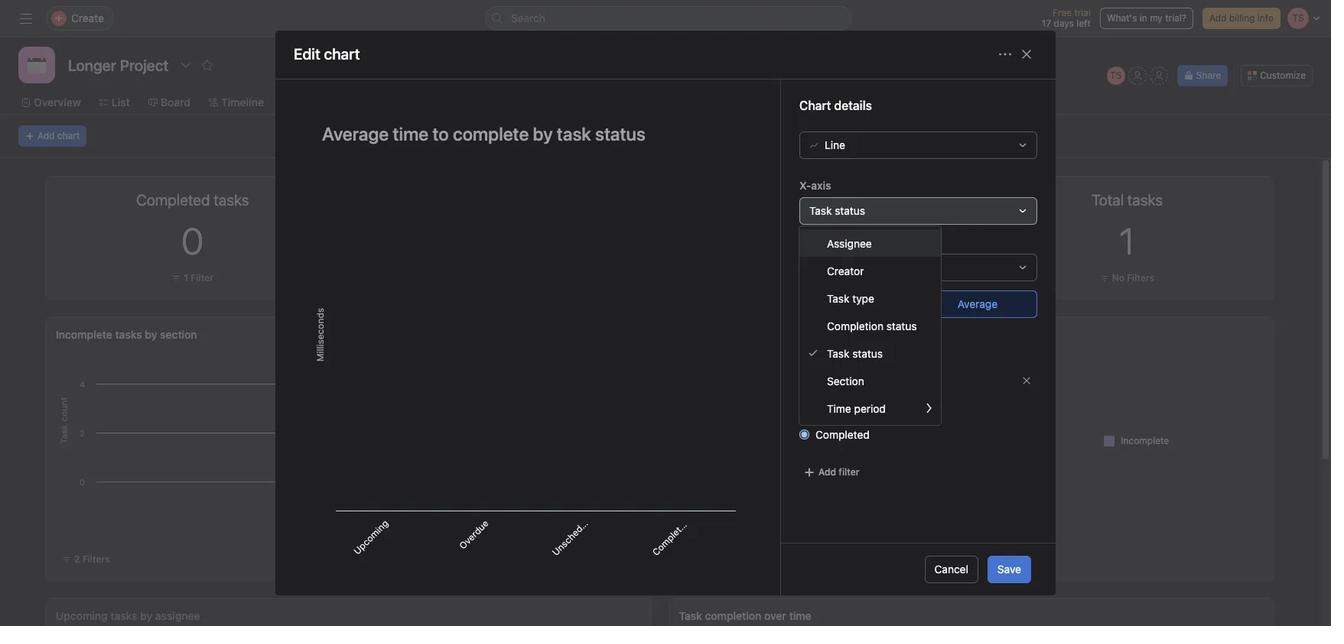 Task type: describe. For each thing, give the bounding box(es) containing it.
completion status link
[[799, 312, 941, 340]]

time period
[[827, 402, 886, 415]]

completion
[[827, 319, 884, 332]]

creator link
[[799, 257, 941, 285]]

no filters button
[[1096, 271, 1158, 286]]

period
[[854, 402, 886, 415]]

no filters
[[1112, 272, 1155, 284]]

add billing info
[[1210, 12, 1274, 24]]

section
[[827, 374, 864, 387]]

total tasks by completion status
[[679, 328, 842, 341]]

1 horizontal spatial filters
[[799, 343, 835, 357]]

chart details
[[799, 99, 872, 112]]

task status link
[[799, 340, 941, 367]]

add for add filter
[[819, 467, 836, 478]]

list
[[112, 96, 130, 109]]

by assignee
[[140, 610, 200, 623]]

1 button
[[1119, 220, 1135, 262]]

timeline
[[221, 96, 264, 109]]

in inside the tasks not in a section
[[360, 485, 373, 499]]

creator
[[827, 264, 864, 277]]

filter for completed tasks
[[191, 272, 213, 284]]

task inside task status dropdown button
[[809, 204, 832, 217]]

a
[[367, 480, 378, 491]]

my
[[1150, 12, 1163, 24]]

status down 'completion status' link
[[852, 347, 883, 360]]

2 horizontal spatial incomplete
[[1121, 435, 1169, 446]]

upcoming tasks by assignee
[[56, 610, 200, 623]]

add billing info button
[[1203, 8, 1281, 29]]

save button
[[988, 556, 1031, 584]]

completion status
[[751, 328, 842, 341]]

ts
[[1110, 70, 1122, 81]]

Sum radio
[[799, 291, 919, 318]]

upcoming for upcoming tasks by assignee
[[56, 610, 108, 623]]

overdue tasks
[[768, 191, 864, 209]]

search button
[[485, 6, 852, 31]]

trial?
[[1165, 12, 1187, 24]]

time period link
[[799, 395, 941, 422]]

1 horizontal spatial incomplete
[[816, 399, 870, 412]]

type
[[852, 292, 874, 305]]

days
[[1054, 18, 1074, 29]]

in inside button
[[1140, 12, 1147, 24]]

free
[[1053, 7, 1072, 18]]

free trial 17 days left
[[1042, 7, 1091, 29]]

list link
[[99, 94, 130, 111]]

over time
[[764, 610, 811, 623]]

sum
[[848, 297, 870, 310]]

option group containing sum
[[799, 291, 1037, 318]]

average
[[958, 297, 998, 310]]

0 horizontal spatial completed
[[650, 517, 692, 558]]

line button
[[799, 131, 1037, 159]]

2 filters button
[[55, 549, 117, 571]]

add chart button
[[18, 125, 87, 147]]

section link
[[799, 367, 941, 395]]

trial
[[1074, 7, 1091, 18]]

timeline link
[[209, 94, 264, 111]]

1 for overdue tasks
[[807, 272, 811, 284]]

x-
[[799, 179, 811, 192]]

y-axis
[[799, 235, 831, 248]]

0 vertical spatial completed
[[816, 428, 870, 441]]

x-axis
[[799, 179, 831, 192]]

total tasks
[[1092, 191, 1163, 209]]

filters for total tasks
[[1127, 272, 1155, 284]]

no
[[1112, 272, 1125, 284]]

status down task type link
[[887, 319, 917, 332]]

0 button for completed tasks
[[181, 220, 204, 262]]

more actions image
[[999, 49, 1011, 61]]

1 vertical spatial task status
[[827, 347, 883, 360]]

edit chart
[[294, 45, 360, 63]]

board link
[[148, 94, 190, 111]]

add chart
[[37, 130, 80, 142]]

overview
[[34, 96, 81, 109]]

billing
[[1229, 12, 1255, 24]]

filter
[[839, 467, 860, 478]]

tasks not in a section
[[329, 455, 403, 529]]

what's in my trial? button
[[1100, 8, 1193, 29]]

tasks for total
[[707, 328, 733, 341]]

completion for over time
[[705, 610, 762, 623]]

Average time to complete by task status text field
[[312, 116, 744, 151]]

info
[[1258, 12, 1274, 24]]

add to starred image
[[201, 59, 214, 71]]

section
[[372, 455, 403, 486]]

search list box
[[485, 6, 852, 31]]

task type
[[827, 292, 874, 305]]

task completion over time
[[679, 610, 811, 623]]

add for add billing info
[[1210, 12, 1227, 24]]



Task type: locate. For each thing, give the bounding box(es) containing it.
1 horizontal spatial 0 button
[[805, 220, 827, 262]]

cancel button
[[925, 556, 978, 584]]

axis for x-
[[811, 179, 831, 192]]

save
[[998, 563, 1021, 576]]

1 filter button for overdue tasks
[[791, 271, 840, 286]]

1 vertical spatial add
[[37, 130, 55, 142]]

tasks left "by assignee"
[[110, 610, 137, 623]]

0 for completed tasks
[[181, 220, 204, 262]]

add left 'filter'
[[819, 467, 836, 478]]

0 horizontal spatial completion
[[705, 610, 762, 623]]

a button to remove the filter image
[[1022, 376, 1031, 385]]

1 0 from the left
[[181, 220, 204, 262]]

completion left over time
[[705, 610, 762, 623]]

tasks
[[329, 504, 354, 529]]

add filter button
[[799, 462, 863, 483]]

completion
[[822, 375, 872, 386], [705, 610, 762, 623]]

tasks left by section
[[115, 328, 142, 341]]

1 filter up by section
[[184, 272, 213, 284]]

2 vertical spatial filters
[[82, 554, 110, 565]]

1 vertical spatial completed
[[650, 517, 692, 558]]

axis
[[811, 179, 831, 192], [811, 235, 831, 248]]

filters right 2
[[82, 554, 110, 565]]

axis for y-
[[811, 235, 831, 248]]

0 horizontal spatial 0 button
[[181, 220, 204, 262]]

y-
[[799, 235, 811, 248]]

calendar image
[[28, 56, 46, 74]]

0 vertical spatial in
[[1140, 12, 1147, 24]]

0 vertical spatial add
[[1210, 12, 1227, 24]]

share button
[[1177, 65, 1228, 86]]

2 vertical spatial incomplete
[[1121, 435, 1169, 446]]

tasks for incomplete
[[115, 328, 142, 341]]

filter up 'task type'
[[814, 272, 837, 284]]

Average radio
[[918, 291, 1037, 318]]

0 button down completed tasks
[[181, 220, 204, 262]]

add inside button
[[37, 130, 55, 142]]

filters
[[1127, 272, 1155, 284], [799, 343, 835, 357], [82, 554, 110, 565]]

0 horizontal spatial upcoming
[[56, 610, 108, 623]]

1 filter
[[184, 272, 213, 284], [807, 272, 837, 284]]

1 filter button down y-axis
[[791, 271, 840, 286]]

2 0 button from the left
[[805, 220, 827, 262]]

1
[[1119, 220, 1135, 262], [184, 272, 188, 284], [807, 272, 811, 284]]

0 left assignee
[[805, 220, 827, 262]]

chart
[[57, 130, 80, 142]]

2 vertical spatial add
[[819, 467, 836, 478]]

ts button
[[1107, 67, 1125, 85]]

0 vertical spatial upcoming
[[351, 518, 391, 557]]

left
[[1077, 18, 1091, 29]]

upcoming for upcoming
[[351, 518, 391, 557]]

0 button
[[181, 220, 204, 262], [805, 220, 827, 262]]

task status
[[809, 204, 865, 217], [827, 347, 883, 360]]

1 vertical spatial completion
[[705, 610, 762, 623]]

0 button for overdue tasks
[[805, 220, 827, 262]]

search
[[511, 11, 545, 24]]

incomplete
[[56, 328, 112, 341], [816, 399, 870, 412], [1121, 435, 1169, 446]]

by section
[[145, 328, 197, 341]]

task status up task completion status
[[827, 347, 883, 360]]

tasks
[[115, 328, 142, 341], [707, 328, 733, 341], [110, 610, 137, 623]]

board
[[161, 96, 190, 109]]

2 1 filter from the left
[[807, 272, 837, 284]]

17
[[1042, 18, 1051, 29]]

task inside task type link
[[827, 292, 850, 305]]

1 0 button from the left
[[181, 220, 204, 262]]

1 filter button for completed tasks
[[168, 271, 217, 286]]

line
[[825, 138, 845, 151]]

in
[[1140, 12, 1147, 24], [360, 485, 373, 499]]

tasks for upcoming
[[110, 610, 137, 623]]

completion up the 'time'
[[822, 375, 872, 386]]

2 filter from the left
[[814, 272, 837, 284]]

by
[[736, 328, 749, 341]]

option group
[[799, 291, 1037, 318]]

task status down x-axis at top right
[[809, 204, 865, 217]]

add for add chart
[[37, 130, 55, 142]]

0 vertical spatial task status
[[809, 204, 865, 217]]

what's in my trial?
[[1107, 12, 1187, 24]]

axis up creator
[[811, 235, 831, 248]]

1 horizontal spatial 1 filter
[[807, 272, 837, 284]]

task inside task status link
[[827, 347, 850, 360]]

not
[[348, 492, 366, 510]]

2
[[74, 554, 80, 565]]

0 horizontal spatial 1 filter button
[[168, 271, 217, 286]]

status inside dropdown button
[[835, 204, 865, 217]]

Completed radio
[[799, 430, 809, 440]]

1 filter for overdue tasks
[[807, 272, 837, 284]]

completion status
[[827, 319, 917, 332]]

add inside button
[[1210, 12, 1227, 24]]

filter for overdue tasks
[[814, 272, 837, 284]]

2 horizontal spatial 1
[[1119, 220, 1135, 262]]

0 horizontal spatial filters
[[82, 554, 110, 565]]

tasks left by
[[707, 328, 733, 341]]

1 1 filter button from the left
[[168, 271, 217, 286]]

1 vertical spatial upcoming
[[56, 610, 108, 623]]

upcoming down "not"
[[351, 518, 391, 557]]

2 horizontal spatial add
[[1210, 12, 1227, 24]]

1 down y-
[[807, 272, 811, 284]]

completion for status
[[822, 375, 872, 386]]

1 filter button up by section
[[168, 271, 217, 286]]

filter
[[191, 272, 213, 284], [814, 272, 837, 284]]

0 horizontal spatial filter
[[191, 272, 213, 284]]

add left billing
[[1210, 12, 1227, 24]]

overdue
[[456, 518, 491, 552]]

time
[[827, 402, 851, 415]]

0 horizontal spatial 1
[[184, 272, 188, 284]]

1 horizontal spatial 1
[[807, 272, 811, 284]]

1 horizontal spatial completed
[[816, 428, 870, 441]]

add left chart
[[37, 130, 55, 142]]

add
[[1210, 12, 1227, 24], [37, 130, 55, 142], [819, 467, 836, 478]]

1 horizontal spatial upcoming
[[351, 518, 391, 557]]

close image
[[1021, 49, 1033, 61]]

2 0 from the left
[[805, 220, 827, 262]]

0 for overdue tasks
[[805, 220, 827, 262]]

status up assignee
[[835, 204, 865, 217]]

1 horizontal spatial completion
[[822, 375, 872, 386]]

total
[[679, 328, 704, 341]]

1 vertical spatial in
[[360, 485, 373, 499]]

0 horizontal spatial incomplete
[[56, 328, 112, 341]]

filters right no
[[1127, 272, 1155, 284]]

0 horizontal spatial 1 filter
[[184, 272, 213, 284]]

0 vertical spatial filters
[[1127, 272, 1155, 284]]

task completion status
[[799, 375, 902, 386]]

1 horizontal spatial filter
[[814, 272, 837, 284]]

1 up no filters button
[[1119, 220, 1135, 262]]

1 horizontal spatial add
[[819, 467, 836, 478]]

task status button
[[799, 197, 1037, 225]]

1 for completed tasks
[[184, 272, 188, 284]]

add inside dropdown button
[[819, 467, 836, 478]]

filters down completion status
[[799, 343, 835, 357]]

cancel
[[935, 563, 968, 576]]

upcoming down 2 filters button
[[56, 610, 108, 623]]

unscheduled
[[550, 510, 598, 558]]

0 horizontal spatial in
[[360, 485, 373, 499]]

0 horizontal spatial 0
[[181, 220, 204, 262]]

status
[[835, 204, 865, 217], [887, 319, 917, 332], [852, 347, 883, 360], [874, 375, 902, 386]]

task
[[809, 204, 832, 217], [827, 292, 850, 305], [827, 347, 850, 360], [799, 375, 820, 386], [679, 610, 702, 623]]

1 filter button
[[168, 271, 217, 286], [791, 271, 840, 286]]

axis down line
[[811, 179, 831, 192]]

2 horizontal spatial filters
[[1127, 272, 1155, 284]]

None text field
[[64, 51, 172, 79]]

incomplete tasks by section
[[56, 328, 197, 341]]

upcoming
[[351, 518, 391, 557], [56, 610, 108, 623]]

0 button left assignee
[[805, 220, 827, 262]]

1 horizontal spatial 0
[[805, 220, 827, 262]]

1 up by section
[[184, 272, 188, 284]]

assignee link
[[799, 230, 941, 257]]

1 filter from the left
[[191, 272, 213, 284]]

2 1 filter button from the left
[[791, 271, 840, 286]]

1 filter for completed tasks
[[184, 272, 213, 284]]

0
[[181, 220, 204, 262], [805, 220, 827, 262]]

1 horizontal spatial in
[[1140, 12, 1147, 24]]

status down task status link
[[874, 375, 902, 386]]

share
[[1196, 70, 1221, 81]]

overview link
[[21, 94, 81, 111]]

2 filters
[[74, 554, 110, 565]]

1 filter up 'task type'
[[807, 272, 837, 284]]

task type link
[[799, 285, 941, 312]]

0 vertical spatial incomplete
[[56, 328, 112, 341]]

1 1 filter from the left
[[184, 272, 213, 284]]

completed tasks
[[136, 191, 249, 209]]

1 vertical spatial incomplete
[[816, 399, 870, 412]]

0 vertical spatial axis
[[811, 179, 831, 192]]

assignee
[[827, 237, 872, 250]]

filter up by section
[[191, 272, 213, 284]]

0 vertical spatial completion
[[822, 375, 872, 386]]

1 vertical spatial filters
[[799, 343, 835, 357]]

task status inside dropdown button
[[809, 204, 865, 217]]

what's
[[1107, 12, 1137, 24]]

add filter
[[819, 467, 860, 478]]

0 down completed tasks
[[181, 220, 204, 262]]

1 vertical spatial axis
[[811, 235, 831, 248]]

filters for incomplete tasks by section
[[82, 554, 110, 565]]

0 horizontal spatial add
[[37, 130, 55, 142]]

1 horizontal spatial 1 filter button
[[791, 271, 840, 286]]



Task type: vqa. For each thing, say whether or not it's contained in the screenshot.
Over Time
yes



